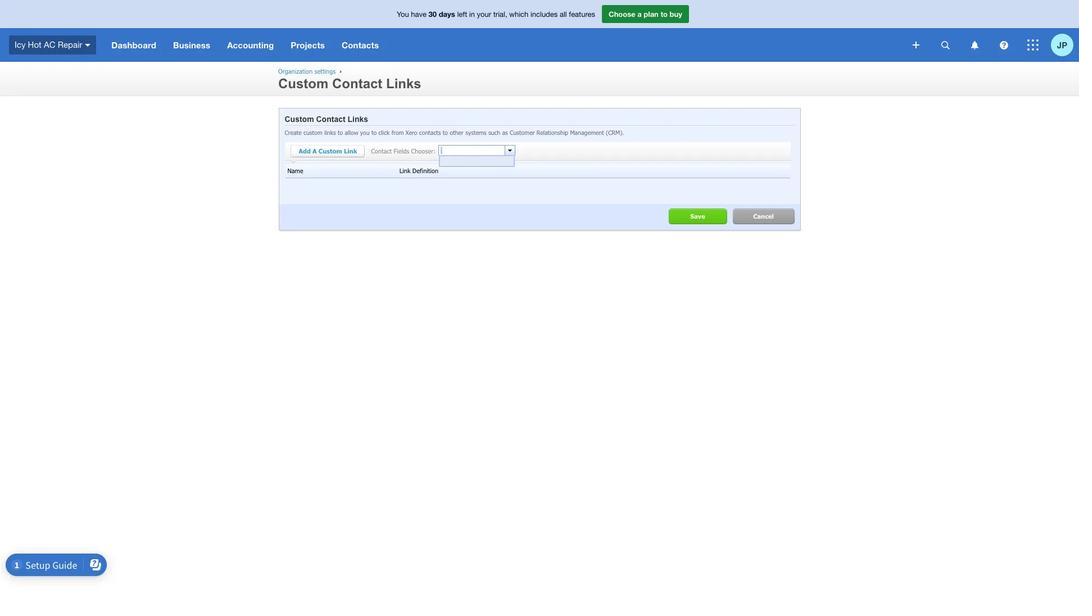 Task type: vqa. For each thing, say whether or not it's contained in the screenshot.
'Add a contact to start saving'
no



Task type: locate. For each thing, give the bounding box(es) containing it.
0 vertical spatial links
[[386, 76, 422, 91]]

choose
[[609, 10, 636, 19]]

to
[[661, 10, 668, 19], [338, 129, 343, 136], [372, 129, 377, 136], [443, 129, 448, 136]]

fields
[[394, 147, 410, 155]]

contact down 'click' on the top left of page
[[371, 147, 392, 155]]

custom down organization settings link
[[278, 76, 329, 91]]

cancel link
[[733, 209, 795, 225]]

projects
[[291, 40, 325, 50]]

other
[[450, 129, 464, 136]]

link
[[344, 147, 357, 155], [400, 167, 411, 175]]

custom inside add a custom link button
[[319, 147, 342, 155]]

systems
[[466, 129, 487, 136]]

1 horizontal spatial links
[[386, 76, 422, 91]]

0 vertical spatial custom
[[278, 76, 329, 91]]

contacts
[[420, 129, 441, 136]]

a
[[313, 147, 317, 155]]

links inside organization settings › custom contact links
[[386, 76, 422, 91]]

left
[[458, 10, 468, 19]]

save button
[[669, 209, 728, 225]]

1 vertical spatial custom
[[285, 115, 314, 124]]

to left 'buy'
[[661, 10, 668, 19]]

from
[[392, 129, 404, 136]]

navigation
[[103, 28, 906, 62]]

projects button
[[283, 28, 334, 62]]

link down contact fields chooser:
[[400, 167, 411, 175]]

you
[[397, 10, 409, 19]]

definition
[[413, 167, 439, 175]]

add a custom link button
[[291, 145, 366, 159]]

svg image
[[1028, 39, 1039, 51], [942, 41, 950, 49]]

save
[[691, 213, 706, 220]]

choose a plan to buy
[[609, 10, 683, 19]]

contact up links
[[316, 115, 346, 124]]

0 vertical spatial link
[[344, 147, 357, 155]]

you have 30 days left in your trial, which includes all features
[[397, 10, 596, 19]]

banner
[[0, 0, 1080, 62]]

relationship
[[537, 129, 569, 136]]

buy
[[670, 10, 683, 19]]

custom
[[304, 129, 323, 136]]

icy hot ac repair button
[[0, 28, 103, 62]]

custom contact links create custom links to allow you to click from xero contacts to other systems such as customer relationship management (crm).
[[285, 115, 625, 136]]

0 vertical spatial contact
[[332, 76, 383, 91]]

(crm).
[[606, 129, 625, 136]]

30
[[429, 10, 437, 19]]

link down allow
[[344, 147, 357, 155]]

0 horizontal spatial svg image
[[942, 41, 950, 49]]

your
[[477, 10, 492, 19]]

organization settings link
[[278, 67, 336, 75]]

1 vertical spatial link
[[400, 167, 411, 175]]

svg image inside the icy hot ac repair popup button
[[85, 44, 91, 47]]

to inside banner
[[661, 10, 668, 19]]

to right you
[[372, 129, 377, 136]]

navigation inside banner
[[103, 28, 906, 62]]

add
[[299, 147, 311, 155]]

links
[[325, 129, 336, 136]]

as
[[503, 129, 508, 136]]

links up allow
[[348, 115, 368, 124]]

contact
[[332, 76, 383, 91], [316, 115, 346, 124], [371, 147, 392, 155]]

in
[[470, 10, 475, 19]]

1 vertical spatial contact
[[316, 115, 346, 124]]

0 horizontal spatial links
[[348, 115, 368, 124]]

links up from on the left of the page
[[386, 76, 422, 91]]

organization
[[278, 67, 313, 75]]

1 vertical spatial links
[[348, 115, 368, 124]]

to right links
[[338, 129, 343, 136]]

settings
[[315, 67, 336, 75]]

svg image
[[972, 41, 979, 49], [1000, 41, 1009, 49], [913, 42, 920, 48], [85, 44, 91, 47]]

1 horizontal spatial link
[[400, 167, 411, 175]]

create
[[285, 129, 302, 136]]

business button
[[165, 28, 219, 62]]

xero
[[406, 129, 418, 136]]

2 vertical spatial custom
[[319, 147, 342, 155]]

which
[[510, 10, 529, 19]]

navigation containing dashboard
[[103, 28, 906, 62]]

days
[[439, 10, 455, 19]]

custom up create
[[285, 115, 314, 124]]

custom right a
[[319, 147, 342, 155]]

banner containing jp
[[0, 0, 1080, 62]]

jp
[[1058, 40, 1068, 50]]

contacts button
[[334, 28, 388, 62]]

links
[[386, 76, 422, 91], [348, 115, 368, 124]]

contacts
[[342, 40, 379, 50]]

custom
[[278, 76, 329, 91], [285, 115, 314, 124], [319, 147, 342, 155]]

None text field
[[439, 146, 505, 155]]

features
[[569, 10, 596, 19]]

contact down ›
[[332, 76, 383, 91]]

0 horizontal spatial link
[[344, 147, 357, 155]]

2 vertical spatial contact
[[371, 147, 392, 155]]



Task type: describe. For each thing, give the bounding box(es) containing it.
organization settings › custom contact links
[[278, 67, 422, 91]]

link definition
[[400, 167, 439, 175]]

name
[[288, 167, 304, 175]]

accounting
[[227, 40, 274, 50]]

custom inside organization settings › custom contact links
[[278, 76, 329, 91]]

links inside custom contact links create custom links to allow you to click from xero contacts to other systems such as customer relationship management (crm).
[[348, 115, 368, 124]]

custom inside custom contact links create custom links to allow you to click from xero contacts to other systems such as customer relationship management (crm).
[[285, 115, 314, 124]]

accounting button
[[219, 28, 283, 62]]

to left other
[[443, 129, 448, 136]]

icy
[[15, 40, 26, 49]]

repair
[[58, 40, 82, 49]]

includes
[[531, 10, 558, 19]]

add a custom link
[[299, 147, 357, 155]]

1 horizontal spatial svg image
[[1028, 39, 1039, 51]]

customer
[[510, 129, 535, 136]]

trial,
[[494, 10, 508, 19]]

have
[[411, 10, 427, 19]]

›
[[340, 67, 342, 75]]

hot
[[28, 40, 41, 49]]

ac
[[44, 40, 55, 49]]

plan
[[644, 10, 659, 19]]

such
[[489, 129, 501, 136]]

jp button
[[1052, 28, 1080, 62]]

contact inside custom contact links create custom links to allow you to click from xero contacts to other systems such as customer relationship management (crm).
[[316, 115, 346, 124]]

dashboard link
[[103, 28, 165, 62]]

click
[[379, 129, 390, 136]]

management
[[571, 129, 605, 136]]

contact fields chooser:
[[371, 147, 436, 155]]

cancel
[[754, 213, 774, 220]]

all
[[560, 10, 567, 19]]

allow
[[345, 129, 359, 136]]

chooser:
[[411, 147, 436, 155]]

dashboard
[[112, 40, 156, 50]]

a
[[638, 10, 642, 19]]

contact inside organization settings › custom contact links
[[332, 76, 383, 91]]

you
[[360, 129, 370, 136]]

icy hot ac repair
[[15, 40, 82, 49]]

link inside button
[[344, 147, 357, 155]]

business
[[173, 40, 210, 50]]



